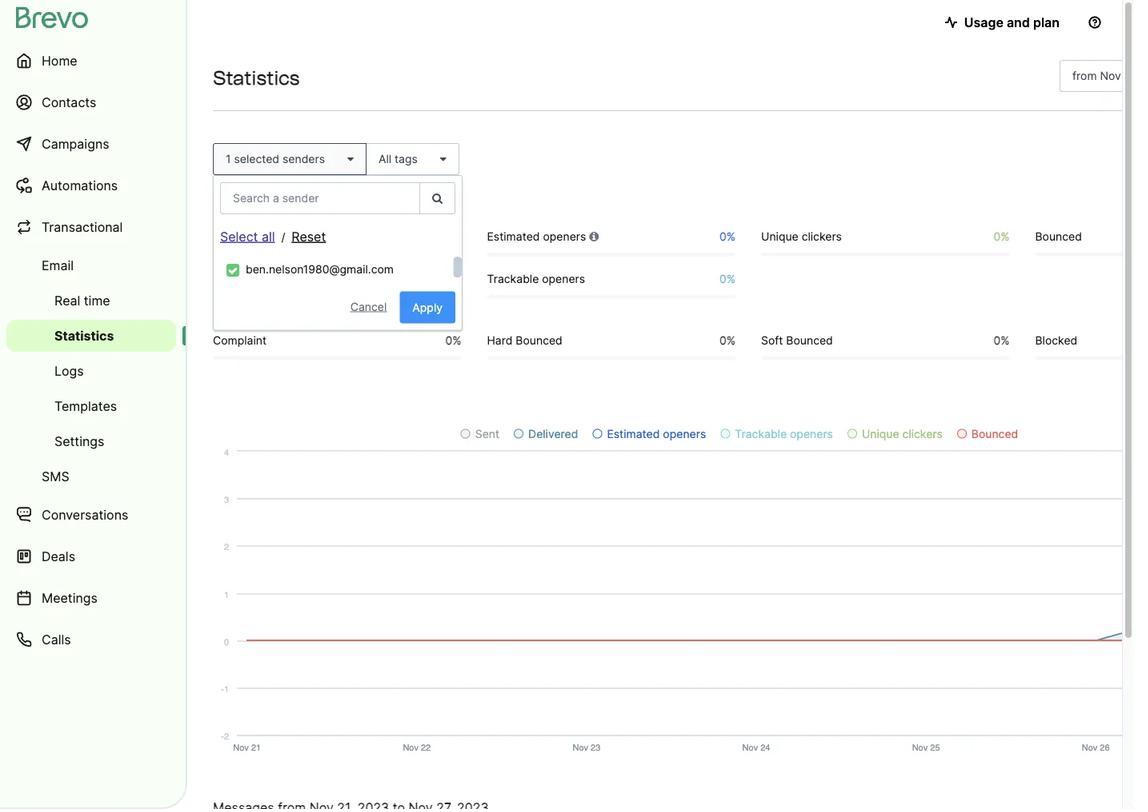 Task type: locate. For each thing, give the bounding box(es) containing it.
selected
[[234, 152, 279, 166]]

and
[[1007, 14, 1030, 30]]

0 % for trackable
[[719, 272, 736, 286]]

% for hard
[[726, 334, 736, 347]]

automations link
[[6, 166, 176, 205]]

logs
[[54, 363, 84, 379]]

0
[[719, 230, 726, 243], [994, 230, 1001, 243], [719, 272, 726, 286], [445, 334, 452, 347], [719, 334, 726, 347], [994, 334, 1001, 347]]

1 vertical spatial unique
[[862, 427, 899, 441]]

trackable openers
[[487, 272, 585, 286], [735, 427, 833, 441]]

1 left "emails" at left
[[213, 196, 219, 212]]

real time
[[54, 293, 110, 309]]

0 % for hard
[[719, 334, 736, 347]]

1 horizontal spatial estimated openers
[[607, 427, 706, 441]]

delivered right sent
[[528, 427, 578, 441]]

0 % for unique
[[994, 230, 1010, 243]]

1 horizontal spatial caret down image
[[434, 154, 446, 165]]

caret down image
[[341, 154, 354, 165], [434, 154, 446, 165]]

Search a sender text field
[[220, 182, 420, 215]]

1 emails sent
[[213, 196, 282, 212]]

0 horizontal spatial trackable openers
[[487, 272, 585, 286]]

settings
[[54, 434, 104, 449]]

1 left selected on the top
[[226, 152, 231, 166]]

trackable openers link
[[721, 427, 833, 441]]

1 horizontal spatial delivered
[[528, 427, 578, 441]]

all tags button
[[366, 143, 459, 175]]

1 vertical spatial 1
[[213, 196, 219, 212]]

conversations link
[[6, 496, 176, 535]]

0 horizontal spatial statistics
[[54, 328, 114, 344]]

1 caret down image from the left
[[341, 154, 354, 165]]

statistics
[[213, 66, 300, 90], [54, 328, 114, 344]]

1 horizontal spatial 1
[[226, 152, 231, 166]]

usage
[[964, 14, 1004, 30]]

/
[[281, 231, 285, 244]]

% for unique
[[1001, 230, 1010, 243]]

caret down image inside all tags button
[[434, 154, 446, 165]]

info circle image
[[589, 231, 599, 242]]

1 horizontal spatial trackable
[[735, 427, 787, 441]]

None text field
[[1060, 60, 1134, 92]]

delivered
[[213, 230, 263, 243], [528, 427, 578, 441]]

real
[[54, 293, 80, 309]]

bounced
[[1035, 230, 1082, 243], [516, 334, 563, 347], [786, 334, 833, 347], [972, 427, 1018, 441]]

1 inside dropdown button
[[226, 152, 231, 166]]

1 vertical spatial statistics
[[54, 328, 114, 344]]

templates
[[54, 399, 117, 414]]

0 vertical spatial unique clickers
[[761, 230, 842, 243]]

transactional
[[42, 219, 123, 235]]

automations
[[42, 178, 118, 193]]

sent
[[475, 427, 500, 441]]

1 vertical spatial estimated
[[607, 427, 660, 441]]

unique clickers
[[761, 230, 842, 243], [862, 427, 943, 441]]

senders
[[283, 152, 325, 166]]

2 caret down image from the left
[[434, 154, 446, 165]]

0 vertical spatial 1
[[226, 152, 231, 166]]

hard
[[487, 334, 513, 347]]

caret down image left all
[[341, 154, 354, 165]]

caret down image right tags
[[434, 154, 446, 165]]

ben.nelson1980@gmail.com
[[246, 263, 394, 276]]

unique
[[761, 230, 799, 243], [862, 427, 899, 441]]

%
[[452, 230, 461, 243], [726, 230, 736, 243], [1001, 230, 1010, 243], [726, 272, 736, 286], [452, 334, 461, 347], [726, 334, 736, 347], [1001, 334, 1010, 347]]

caret down image for all tags
[[434, 154, 446, 165]]

0 horizontal spatial unique clickers
[[761, 230, 842, 243]]

calls link
[[6, 621, 176, 660]]

campaigns
[[42, 136, 109, 152]]

clickers
[[802, 230, 842, 243], [903, 427, 943, 441]]

campaigns link
[[6, 125, 176, 163]]

1
[[226, 152, 231, 166], [213, 196, 219, 212]]

0 vertical spatial trackable
[[487, 272, 539, 286]]

sent
[[259, 198, 282, 211]]

1 horizontal spatial unique
[[862, 427, 899, 441]]

apply button
[[400, 292, 455, 324]]

0 horizontal spatial unique
[[761, 230, 799, 243]]

0 %
[[719, 230, 736, 243], [994, 230, 1010, 243], [719, 272, 736, 286], [445, 334, 461, 347], [719, 334, 736, 347], [994, 334, 1010, 347]]

% for estimated
[[726, 230, 736, 243]]

delivered down "emails" at left
[[213, 230, 263, 243]]

trackable
[[487, 272, 539, 286], [735, 427, 787, 441]]

hard bounced
[[487, 334, 563, 347]]

0 horizontal spatial estimated openers
[[487, 230, 589, 243]]

1 vertical spatial unique clickers
[[862, 427, 943, 441]]

home
[[42, 53, 77, 68]]

0 vertical spatial statistics
[[213, 66, 300, 90]]

unique clickers link
[[848, 427, 943, 441]]

0 vertical spatial delivered
[[213, 230, 263, 243]]

0 vertical spatial estimated
[[487, 230, 540, 243]]

0 for soft
[[994, 334, 1001, 347]]

1 vertical spatial trackable openers
[[735, 427, 833, 441]]

1 for 1 emails sent
[[213, 196, 219, 212]]

1 vertical spatial estimated openers
[[607, 427, 706, 441]]

estimated openers link
[[593, 427, 706, 441]]

home link
[[6, 42, 176, 80]]

0 horizontal spatial caret down image
[[341, 154, 354, 165]]

0 vertical spatial clickers
[[802, 230, 842, 243]]

estimated
[[487, 230, 540, 243], [607, 427, 660, 441]]

0 % for soft
[[994, 334, 1010, 347]]

transactional link
[[6, 208, 176, 247]]

1 horizontal spatial statistics
[[213, 66, 300, 90]]

soft bounced
[[761, 334, 833, 347]]

statistics link
[[6, 320, 176, 352]]

openers
[[543, 230, 586, 243], [542, 272, 585, 286], [663, 427, 706, 441], [790, 427, 833, 441]]

1 for 1 selected senders
[[226, 152, 231, 166]]

0 for hard
[[719, 334, 726, 347]]

sms
[[42, 469, 69, 485]]

real time link
[[6, 285, 176, 317]]

caret down image inside 1 selected senders dropdown button
[[341, 154, 354, 165]]

1 horizontal spatial estimated
[[607, 427, 660, 441]]

0 horizontal spatial delivered
[[213, 230, 263, 243]]

estimated openers
[[487, 230, 589, 243], [607, 427, 706, 441]]

select
[[220, 229, 258, 245]]

0 horizontal spatial clickers
[[802, 230, 842, 243]]

0 horizontal spatial 1
[[213, 196, 219, 212]]

1 horizontal spatial clickers
[[903, 427, 943, 441]]

select all link
[[220, 229, 275, 245]]

0 for unique
[[994, 230, 1001, 243]]



Task type: vqa. For each thing, say whether or not it's contained in the screenshot.
usage and plan
yes



Task type: describe. For each thing, give the bounding box(es) containing it.
0 for trackable
[[719, 272, 726, 286]]

logs link
[[6, 355, 176, 387]]

tags
[[395, 152, 418, 166]]

all
[[262, 229, 275, 245]]

time
[[84, 293, 110, 309]]

usage and plan
[[964, 14, 1060, 30]]

email link
[[6, 250, 176, 282]]

0 vertical spatial unique
[[761, 230, 799, 243]]

1 selected senders button
[[213, 143, 367, 175]]

1 horizontal spatial trackable openers
[[735, 427, 833, 441]]

0 % for estimated
[[719, 230, 736, 243]]

deals
[[42, 549, 75, 565]]

0 vertical spatial trackable openers
[[487, 272, 585, 286]]

contacts
[[42, 94, 96, 110]]

reset
[[292, 229, 326, 245]]

sent link
[[461, 427, 500, 441]]

reset link
[[292, 229, 326, 245]]

conversations
[[42, 507, 128, 523]]

cancel
[[350, 300, 387, 314]]

delivered link
[[514, 427, 578, 441]]

1 vertical spatial delivered
[[528, 427, 578, 441]]

sms link
[[6, 461, 176, 493]]

plan
[[1033, 14, 1060, 30]]

% for trackable
[[726, 272, 736, 286]]

1 vertical spatial trackable
[[735, 427, 787, 441]]

0 for estimated
[[719, 230, 726, 243]]

1 horizontal spatial unique clickers
[[862, 427, 943, 441]]

% for soft
[[1001, 334, 1010, 347]]

settings link
[[6, 426, 176, 458]]

calls
[[42, 632, 71, 648]]

blocked
[[1035, 334, 1078, 347]]

all
[[379, 152, 391, 166]]

0 vertical spatial estimated openers
[[487, 230, 589, 243]]

soft
[[761, 334, 783, 347]]

1 selected senders
[[226, 152, 325, 166]]

bounced link
[[957, 427, 1018, 441]]

0 horizontal spatial estimated
[[487, 230, 540, 243]]

caret down image for 1 selected senders
[[341, 154, 354, 165]]

1 vertical spatial clickers
[[903, 427, 943, 441]]

meetings link
[[6, 579, 176, 618]]

templates link
[[6, 391, 176, 423]]

contacts link
[[6, 83, 176, 122]]

deals link
[[6, 538, 176, 576]]

apply
[[412, 301, 443, 315]]

all tags
[[379, 152, 418, 166]]

meetings
[[42, 591, 98, 606]]

statistics inside 'link'
[[54, 328, 114, 344]]

select all / reset
[[220, 229, 326, 245]]

cancel link
[[338, 294, 400, 320]]

email
[[42, 258, 74, 273]]

0 horizontal spatial trackable
[[487, 272, 539, 286]]

emails
[[222, 198, 256, 211]]

complaint
[[213, 334, 267, 347]]

usage and plan button
[[932, 6, 1073, 38]]



